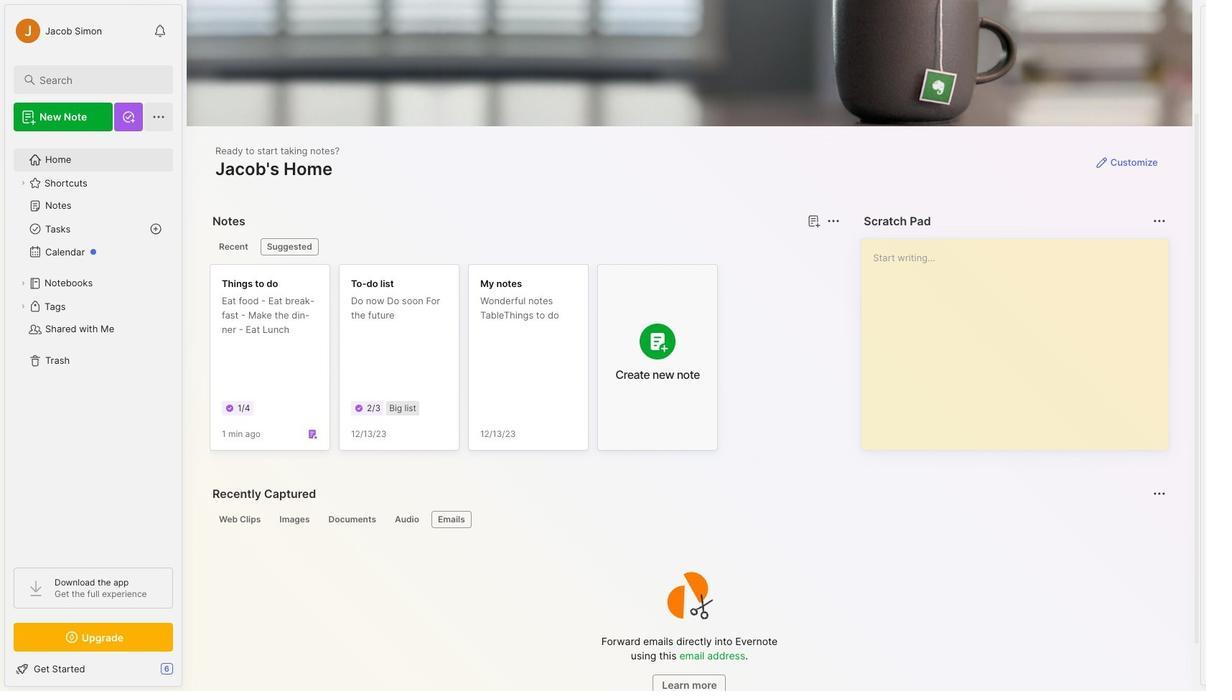 Task type: vqa. For each thing, say whether or not it's contained in the screenshot.
tab list
yes



Task type: locate. For each thing, give the bounding box(es) containing it.
1 more actions image from the left
[[825, 213, 843, 230]]

row group
[[210, 264, 727, 460]]

tree inside main element
[[5, 140, 182, 555]]

1 horizontal spatial more actions image
[[1151, 213, 1169, 230]]

tab list
[[213, 238, 838, 256], [213, 511, 1164, 529]]

More actions field
[[824, 211, 844, 231], [1150, 211, 1170, 231], [1150, 484, 1170, 504]]

1 vertical spatial tab list
[[213, 511, 1164, 529]]

expand tags image
[[19, 302, 27, 311]]

tree
[[5, 140, 182, 555]]

None search field
[[40, 71, 160, 88]]

2 tab list from the top
[[213, 511, 1164, 529]]

0 vertical spatial tab list
[[213, 238, 838, 256]]

more actions image
[[825, 213, 843, 230], [1151, 213, 1169, 230]]

1 tab list from the top
[[213, 238, 838, 256]]

tab
[[213, 238, 255, 256], [261, 238, 319, 256], [213, 511, 267, 529], [273, 511, 316, 529], [322, 511, 383, 529], [389, 511, 426, 529], [432, 511, 472, 529]]

0 horizontal spatial more actions image
[[825, 213, 843, 230]]

more actions image
[[1151, 486, 1169, 503]]

Start writing… text field
[[874, 239, 1169, 439]]



Task type: describe. For each thing, give the bounding box(es) containing it.
Help and Learning task checklist field
[[5, 658, 182, 681]]

Search text field
[[40, 73, 160, 87]]

none search field inside main element
[[40, 71, 160, 88]]

click to collapse image
[[181, 665, 192, 682]]

2 more actions image from the left
[[1151, 213, 1169, 230]]

Account field
[[14, 17, 102, 45]]

main element
[[0, 0, 187, 692]]

expand notebooks image
[[19, 279, 27, 288]]



